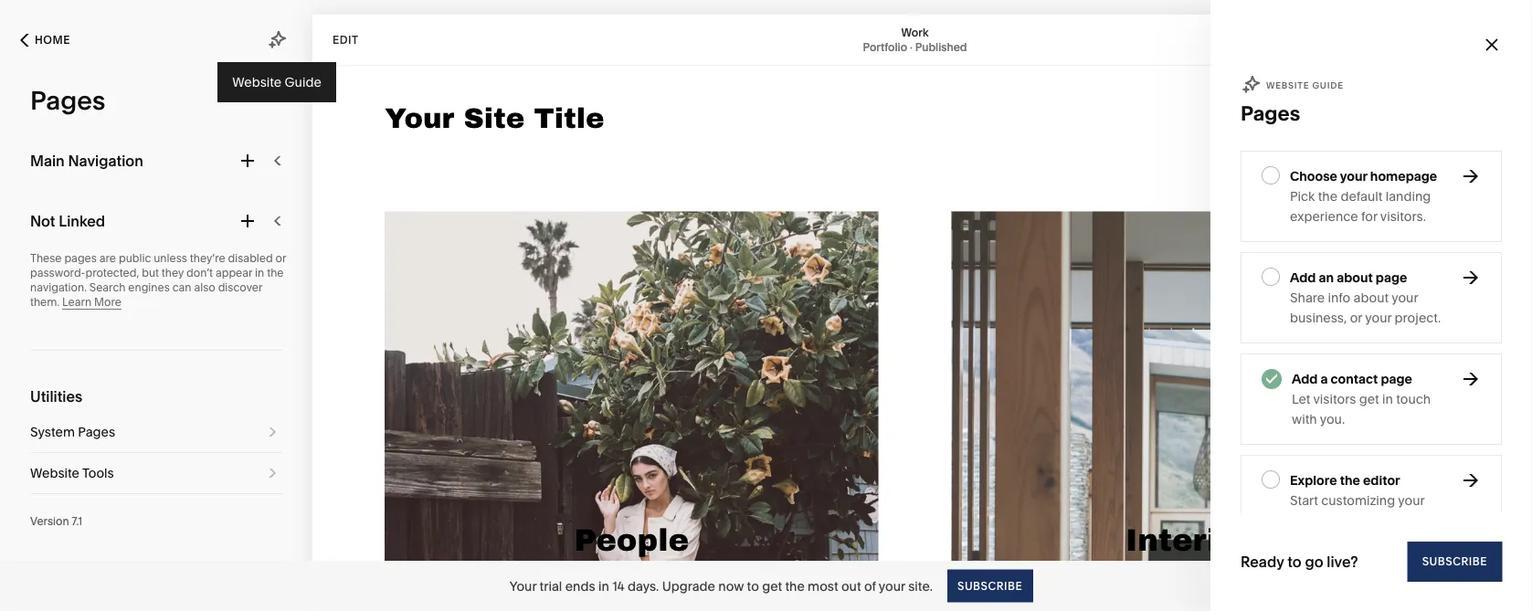 Task type: vqa. For each thing, say whether or not it's contained in the screenshot.
Marketing link
no



Task type: locate. For each thing, give the bounding box(es) containing it.
let
[[1292, 392, 1311, 407]]

0 horizontal spatial get
[[762, 578, 782, 594]]

but
[[142, 266, 159, 280]]

1 vertical spatial subscribe
[[958, 579, 1023, 593]]

learn more
[[62, 296, 121, 309]]

1 vertical spatial add
[[1292, 371, 1318, 387]]

0 vertical spatial to
[[1288, 553, 1302, 571]]

1 horizontal spatial subscribe button
[[1408, 542, 1502, 582]]

1 vertical spatial or
[[1350, 310, 1363, 326]]

touch
[[1396, 392, 1431, 407]]

get
[[1359, 392, 1379, 407], [762, 578, 782, 594]]

in inside add a contact page let visitors get in touch with you.
[[1383, 392, 1393, 407]]

your inside choose your homepage pick the default landing experience for visitors.
[[1340, 169, 1368, 184]]

to right now on the left bottom of page
[[747, 578, 759, 594]]

in
[[255, 266, 264, 280], [1383, 392, 1393, 407], [598, 578, 609, 594]]

or down info on the right of the page
[[1350, 310, 1363, 326]]

pages down home
[[30, 85, 105, 116]]

0 vertical spatial page
[[1376, 270, 1407, 286]]

to left go
[[1288, 553, 1302, 571]]

go
[[1305, 553, 1324, 571]]

trial
[[540, 578, 562, 594]]

password-
[[30, 266, 85, 280]]

page inside add a contact page let visitors get in touch with you.
[[1381, 371, 1413, 387]]

system pages
[[30, 424, 115, 440]]

info
[[1328, 290, 1351, 306]]

the down disabled
[[267, 266, 284, 280]]

0 vertical spatial in
[[255, 266, 264, 280]]

engines
[[128, 281, 170, 294]]

add an about page share info about your business, or your project.
[[1290, 270, 1441, 326]]

website tools button
[[30, 453, 282, 493]]

start
[[1290, 493, 1318, 509]]

about right info on the right of the page
[[1354, 290, 1389, 306]]

work portfolio · published
[[863, 26, 967, 53]]

the
[[1318, 189, 1338, 204], [267, 266, 284, 280], [1340, 473, 1360, 488], [785, 578, 805, 594]]

1 horizontal spatial or
[[1350, 310, 1363, 326]]

website
[[232, 74, 282, 90], [1266, 79, 1310, 90], [30, 466, 79, 481]]

the inside explore the editor start customizing your pages.
[[1340, 473, 1360, 488]]

or inside these pages are public unless they're disabled or password-protected, but they don't appear in the navigation. search engines can also discover them.
[[276, 252, 286, 265]]

these
[[30, 252, 62, 265]]

0 vertical spatial or
[[276, 252, 286, 265]]

in left touch
[[1383, 392, 1393, 407]]

your left the 'project.'
[[1365, 310, 1392, 326]]

page up the 'project.'
[[1376, 270, 1407, 286]]

system pages button
[[30, 412, 282, 452]]

your down editor
[[1398, 493, 1425, 509]]

1 vertical spatial page
[[1381, 371, 1413, 387]]

or
[[276, 252, 286, 265], [1350, 310, 1363, 326]]

don't
[[186, 266, 213, 280]]

add up share
[[1290, 270, 1316, 286]]

the up customizing at right bottom
[[1340, 473, 1360, 488]]

page up touch
[[1381, 371, 1413, 387]]

1 horizontal spatial get
[[1359, 392, 1379, 407]]

navigation.
[[30, 281, 87, 294]]

the inside these pages are public unless they're disabled or password-protected, but they don't appear in the navigation. search engines can also discover them.
[[267, 266, 284, 280]]

subscribe
[[1422, 555, 1488, 568], [958, 579, 1023, 593]]

ends
[[565, 578, 595, 594]]

page
[[1376, 270, 1407, 286], [1381, 371, 1413, 387]]

get down "contact"
[[1359, 392, 1379, 407]]

also
[[194, 281, 215, 294]]

learn more link
[[62, 296, 121, 310]]

home
[[35, 33, 70, 47]]

0 horizontal spatial website
[[30, 466, 79, 481]]

business,
[[1290, 310, 1347, 326]]

about
[[1337, 270, 1373, 286], [1354, 290, 1389, 306]]

website guide
[[232, 74, 321, 90], [1266, 79, 1344, 90]]

a
[[1321, 371, 1328, 387]]

choose
[[1290, 169, 1338, 184]]

get inside add a contact page let visitors get in touch with you.
[[1359, 392, 1379, 407]]

1 vertical spatial about
[[1354, 290, 1389, 306]]

or right disabled
[[276, 252, 286, 265]]

your
[[1340, 169, 1368, 184], [1392, 290, 1418, 306], [1365, 310, 1392, 326], [1398, 493, 1425, 509], [879, 578, 905, 594]]

homepage
[[1370, 169, 1437, 184]]

pages inside button
[[78, 424, 115, 440]]

landing
[[1386, 189, 1431, 204]]

add a new page to the "main navigation" group image
[[238, 151, 258, 171]]

your up default
[[1340, 169, 1368, 184]]

tools
[[82, 466, 114, 481]]

most
[[808, 578, 838, 594]]

page inside add an about page share info about your business, or your project.
[[1376, 270, 1407, 286]]

add left a
[[1292, 371, 1318, 387]]

0 vertical spatial get
[[1359, 392, 1379, 407]]

pages up tools
[[78, 424, 115, 440]]

guide
[[285, 74, 321, 90], [1312, 79, 1344, 90]]

get right now on the left bottom of page
[[762, 578, 782, 594]]

1 horizontal spatial guide
[[1312, 79, 1344, 90]]

version 7.1
[[30, 515, 82, 528]]

1 horizontal spatial to
[[1288, 553, 1302, 571]]

days.
[[628, 578, 659, 594]]

add
[[1290, 270, 1316, 286], [1292, 371, 1318, 387]]

pages
[[30, 85, 105, 116], [1241, 101, 1301, 126], [78, 424, 115, 440]]

appear
[[216, 266, 252, 280]]

add for add a contact page let visitors get in touch with you.
[[1292, 371, 1318, 387]]

in down disabled
[[255, 266, 264, 280]]

public
[[119, 252, 151, 265]]

pick
[[1290, 189, 1315, 204]]

protected,
[[85, 266, 139, 280]]

1 vertical spatial get
[[762, 578, 782, 594]]

0 vertical spatial subscribe
[[1422, 555, 1488, 568]]

unless
[[154, 252, 187, 265]]

2 vertical spatial in
[[598, 578, 609, 594]]

add inside add a contact page let visitors get in touch with you.
[[1292, 371, 1318, 387]]

0 horizontal spatial to
[[747, 578, 759, 594]]

add inside add an about page share info about your business, or your project.
[[1290, 270, 1316, 286]]

page for your
[[1376, 270, 1407, 286]]

0 horizontal spatial in
[[255, 266, 264, 280]]

about up info on the right of the page
[[1337, 270, 1373, 286]]

1 vertical spatial to
[[747, 578, 759, 594]]

search
[[89, 281, 126, 294]]

not linked
[[30, 212, 105, 230]]

they
[[162, 266, 184, 280]]

subscribe button
[[1408, 542, 1502, 582], [948, 570, 1033, 603]]

0 vertical spatial add
[[1290, 270, 1316, 286]]

0 horizontal spatial subscribe button
[[948, 570, 1033, 603]]

the up the experience
[[1318, 189, 1338, 204]]

0 horizontal spatial or
[[276, 252, 286, 265]]

in inside these pages are public unless they're disabled or password-protected, but they don't appear in the navigation. search engines can also discover them.
[[255, 266, 264, 280]]

edit
[[333, 33, 359, 46]]

the left most at the right of the page
[[785, 578, 805, 594]]

an
[[1319, 270, 1334, 286]]

work
[[901, 26, 929, 39]]

in left 14
[[598, 578, 609, 594]]

2 horizontal spatial in
[[1383, 392, 1393, 407]]

1 vertical spatial in
[[1383, 392, 1393, 407]]



Task type: describe. For each thing, give the bounding box(es) containing it.
0 horizontal spatial guide
[[285, 74, 321, 90]]

2 horizontal spatial website
[[1266, 79, 1310, 90]]

add a new page to the "not linked" navigation group image
[[238, 211, 258, 231]]

pages up choose
[[1241, 101, 1301, 126]]

learn
[[62, 296, 92, 309]]

14
[[612, 578, 625, 594]]

editor
[[1363, 473, 1400, 488]]

subscribe button for your trial ends in 14 days. upgrade now to get the most out of your site.
[[948, 570, 1033, 603]]

1 horizontal spatial subscribe
[[1422, 555, 1488, 568]]

ready
[[1241, 553, 1284, 571]]

they're
[[190, 252, 225, 265]]

·
[[910, 40, 913, 53]]

0 horizontal spatial website guide
[[232, 74, 321, 90]]

out
[[841, 578, 861, 594]]

0 vertical spatial about
[[1337, 270, 1373, 286]]

0 horizontal spatial subscribe
[[958, 579, 1023, 593]]

pages.
[[1290, 513, 1331, 529]]

main
[[30, 152, 65, 170]]

discover
[[218, 281, 262, 294]]

experience
[[1290, 209, 1358, 224]]

disabled
[[228, 252, 273, 265]]

project.
[[1395, 310, 1441, 326]]

visitors
[[1314, 392, 1356, 407]]

can
[[172, 281, 191, 294]]

site.
[[908, 578, 933, 594]]

customizing
[[1322, 493, 1395, 509]]

of
[[864, 578, 876, 594]]

share
[[1290, 290, 1325, 306]]

you.
[[1320, 412, 1345, 427]]

home button
[[0, 20, 90, 60]]

published
[[915, 40, 967, 53]]

1 horizontal spatial website
[[232, 74, 282, 90]]

main navigation
[[30, 152, 143, 170]]

with
[[1292, 412, 1317, 427]]

for
[[1361, 209, 1378, 224]]

linked
[[59, 212, 105, 230]]

website inside 'button'
[[30, 466, 79, 481]]

add a contact page let visitors get in touch with you.
[[1292, 371, 1431, 427]]

your up the 'project.'
[[1392, 290, 1418, 306]]

the inside choose your homepage pick the default landing experience for visitors.
[[1318, 189, 1338, 204]]

ready to go live?
[[1241, 553, 1358, 571]]

utilities
[[30, 387, 82, 405]]

not
[[30, 212, 55, 230]]

your trial ends in 14 days. upgrade now to get the most out of your site.
[[510, 578, 933, 594]]

1 horizontal spatial in
[[598, 578, 609, 594]]

7.1
[[72, 515, 82, 528]]

them.
[[30, 296, 60, 309]]

your
[[510, 578, 537, 594]]

1 horizontal spatial website guide
[[1266, 79, 1344, 90]]

website tools
[[30, 466, 114, 481]]

these pages are public unless they're disabled or password-protected, but they don't appear in the navigation. search engines can also discover them.
[[30, 252, 286, 309]]

edit button
[[321, 23, 371, 57]]

pages
[[64, 252, 97, 265]]

live?
[[1327, 553, 1358, 571]]

more
[[94, 296, 121, 309]]

subscribe button for ready to go live?
[[1408, 542, 1502, 582]]

upgrade
[[662, 578, 715, 594]]

your right 'of' on the right bottom of page
[[879, 578, 905, 594]]

are
[[99, 252, 116, 265]]

page for in
[[1381, 371, 1413, 387]]

explore
[[1290, 473, 1337, 488]]

version
[[30, 515, 69, 528]]

contact
[[1331, 371, 1378, 387]]

system
[[30, 424, 75, 440]]

default
[[1341, 189, 1383, 204]]

visitors.
[[1381, 209, 1426, 224]]

now
[[718, 578, 744, 594]]

explore the editor start customizing your pages.
[[1290, 473, 1425, 529]]

or inside add an about page share info about your business, or your project.
[[1350, 310, 1363, 326]]

add for add an about page share info about your business, or your project.
[[1290, 270, 1316, 286]]

your inside explore the editor start customizing your pages.
[[1398, 493, 1425, 509]]

portfolio
[[863, 40, 907, 53]]

navigation
[[68, 152, 143, 170]]

choose your homepage pick the default landing experience for visitors.
[[1290, 169, 1437, 224]]



